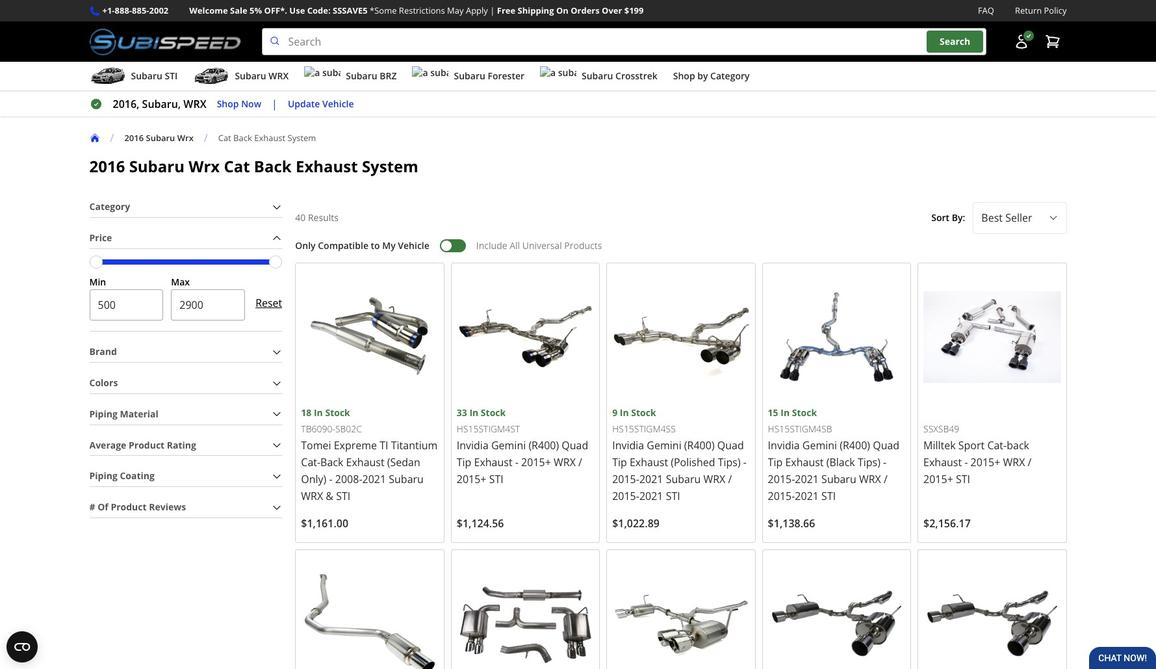Task type: locate. For each thing, give the bounding box(es) containing it.
stock inside 18 in stock tb6090-sb02c tomei expreme ti titantium cat-back exhaust (sedan only) - 2008-2021 subaru wrx & sti
[[325, 406, 350, 419]]

subaru,
[[142, 97, 181, 111]]

1 horizontal spatial invidia
[[613, 438, 644, 453]]

wrx
[[177, 132, 194, 143], [189, 155, 220, 177]]

stock up hs15stigm4ss
[[632, 406, 656, 419]]

gemini inside 9 in stock hs15stigm4ss invidia gemini (r400) quad tip exhaust (polished tips) - 2015-2021 subaru wrx / 2015-2021 sti
[[647, 438, 682, 453]]

1 gemini from the left
[[492, 438, 526, 453]]

2 horizontal spatial (r400)
[[840, 438, 871, 453]]

1 invidia from the left
[[457, 438, 489, 453]]

(r400) inside 33 in stock hs15stigm4st invidia gemini (r400) quad tip exhaust - 2015+ wrx / 2015+ sti
[[529, 438, 559, 453]]

0 vertical spatial cat-
[[988, 438, 1007, 453]]

invidia
[[457, 438, 489, 453], [613, 438, 644, 453], [768, 438, 800, 453]]

sti up the subaru,
[[165, 70, 178, 82]]

search input field
[[262, 28, 987, 55]]

subaru left forester
[[454, 70, 486, 82]]

wrx up category dropdown button
[[189, 155, 220, 177]]

stock inside 15 in stock hs15stigm4sb invidia gemini (r400) quad tip exhaust (black tips) - 2015-2021 subaru wrx / 2015-2021 sti
[[792, 406, 817, 419]]

/ inside milltek sport cat-back exhaust - 2015+ wrx / 2015+ sti
[[1028, 455, 1032, 469]]

0 horizontal spatial invidia
[[457, 438, 489, 453]]

0 horizontal spatial quad
[[562, 438, 589, 453]]

invidia gemini (r400) quad tip exhaust - 2015+ wrx / 2015+ sti image
[[457, 268, 594, 406]]

- inside 15 in stock hs15stigm4sb invidia gemini (r400) quad tip exhaust (black tips) - 2015-2021 subaru wrx / 2015-2021 sti
[[884, 455, 887, 469]]

average product rating
[[89, 439, 196, 451]]

0 horizontal spatial gemini
[[492, 438, 526, 453]]

0 vertical spatial back
[[233, 132, 252, 143]]

*some restrictions may apply | free shipping on orders over $199
[[370, 5, 644, 16]]

- inside 9 in stock hs15stigm4ss invidia gemini (r400) quad tip exhaust (polished tips) - 2015-2021 subaru wrx / 2015-2021 sti
[[744, 455, 747, 469]]

subaru inside 9 in stock hs15stigm4ss invidia gemini (r400) quad tip exhaust (polished tips) - 2015-2021 subaru wrx / 2015-2021 sti
[[666, 472, 701, 486]]

subaru for 2016 subaru wrx
[[146, 132, 175, 143]]

shop inside dropdown button
[[673, 70, 695, 82]]

in inside 18 in stock tb6090-sb02c tomei expreme ti titantium cat-back exhaust (sedan only) - 2008-2021 subaru wrx & sti
[[314, 406, 323, 419]]

1 vertical spatial vehicle
[[398, 239, 430, 251]]

1 vertical spatial cat
[[224, 155, 250, 177]]

885-
[[132, 5, 149, 16]]

hks s4 super turbo cat back exhaust system - 2015+ wrx image
[[924, 555, 1061, 669]]

0 vertical spatial subaru
[[146, 132, 175, 143]]

tip down hs15stigm4ss
[[613, 455, 627, 469]]

in right 15
[[781, 406, 790, 419]]

gemini down hs15stigm4ss
[[647, 438, 682, 453]]

18
[[301, 406, 312, 419]]

invidia inside 33 in stock hs15stigm4st invidia gemini (r400) quad tip exhaust - 2015+ wrx / 2015+ sti
[[457, 438, 489, 453]]

2016 subaru wrx link down the "2016, subaru, wrx"
[[124, 132, 194, 143]]

2 invidia from the left
[[613, 438, 644, 453]]

1 vertical spatial product
[[111, 501, 147, 513]]

on
[[556, 5, 569, 16]]

subaru down (sedan at bottom
[[389, 472, 424, 486]]

0 horizontal spatial tip
[[457, 455, 472, 469]]

mishimoto stainless steel 3inch cat back exhaust system - 2015-2020 subaru wrx & sti image
[[613, 555, 750, 669]]

subaru crosstrek button
[[540, 64, 658, 90]]

wrx
[[269, 70, 289, 82], [184, 97, 207, 111], [554, 455, 576, 469], [1004, 455, 1026, 469], [704, 472, 726, 486], [859, 472, 882, 486], [301, 489, 323, 503]]

1 in from the left
[[314, 406, 323, 419]]

3 stock from the left
[[632, 406, 656, 419]]

subaru down (black
[[822, 472, 857, 486]]

2 gemini from the left
[[647, 438, 682, 453]]

2016 down 2016,
[[124, 132, 144, 143]]

quad for invidia gemini (r400) quad tip exhaust - 2015+ wrx / 2015+ sti
[[562, 438, 589, 453]]

product right of
[[111, 501, 147, 513]]

return policy link
[[1016, 4, 1067, 18]]

stock up hs15stigm4st
[[481, 406, 506, 419]]

tips) right (black
[[858, 455, 881, 469]]

4 stock from the left
[[792, 406, 817, 419]]

in right 18
[[314, 406, 323, 419]]

cat- inside 18 in stock tb6090-sb02c tomei expreme ti titantium cat-back exhaust (sedan only) - 2008-2021 subaru wrx & sti
[[301, 455, 321, 469]]

0 vertical spatial 2016
[[124, 132, 144, 143]]

2 (r400) from the left
[[685, 438, 715, 453]]

2016 subaru wrx
[[124, 132, 194, 143]]

tip inside 9 in stock hs15stigm4ss invidia gemini (r400) quad tip exhaust (polished tips) - 2015-2021 subaru wrx / 2015-2021 sti
[[613, 455, 627, 469]]

minimum slider
[[89, 255, 102, 268]]

shipping
[[518, 5, 554, 16]]

2 quad from the left
[[718, 438, 744, 453]]

sti inside 15 in stock hs15stigm4sb invidia gemini (r400) quad tip exhaust (black tips) - 2015-2021 subaru wrx / 2015-2021 sti
[[822, 489, 836, 503]]

gemini inside 33 in stock hs15stigm4st invidia gemini (r400) quad tip exhaust - 2015+ wrx / 2015+ sti
[[492, 438, 526, 453]]

exhaust inside milltek sport cat-back exhaust - 2015+ wrx / 2015+ sti
[[924, 455, 962, 469]]

vehicle right my
[[398, 239, 430, 251]]

1 vertical spatial piping
[[89, 470, 118, 482]]

subaru brz button
[[304, 64, 397, 90]]

exhaust
[[254, 132, 286, 143], [296, 155, 358, 177], [346, 455, 385, 469], [474, 455, 513, 469], [630, 455, 668, 469], [786, 455, 824, 469], [924, 455, 962, 469]]

hs15stigm4sb
[[768, 423, 833, 435]]

exhaust down milltek
[[924, 455, 962, 469]]

shop for shop now
[[217, 97, 239, 110]]

subaru sti button
[[89, 64, 178, 90]]

invidia gemini (r400) quad tip exhaust (polished tips) - 2015-2021 subaru wrx / 2015-2021 sti image
[[613, 268, 750, 406]]

1 stock from the left
[[325, 406, 350, 419]]

stock for invidia gemini (r400) quad tip exhaust - 2015+ wrx / 2015+ sti
[[481, 406, 506, 419]]

quad inside 9 in stock hs15stigm4ss invidia gemini (r400) quad tip exhaust (polished tips) - 2015-2021 subaru wrx / 2015-2021 sti
[[718, 438, 744, 453]]

exhaust up 2016 subaru wrx cat back exhaust system
[[254, 132, 286, 143]]

stock inside 33 in stock hs15stigm4st invidia gemini (r400) quad tip exhaust - 2015+ wrx / 2015+ sti
[[481, 406, 506, 419]]

2016 subaru wrx link down the subaru,
[[124, 132, 204, 143]]

tip
[[457, 455, 472, 469], [613, 455, 627, 469], [768, 455, 783, 469]]

4 in from the left
[[781, 406, 790, 419]]

category
[[711, 70, 750, 82]]

gemini for (black
[[803, 438, 838, 453]]

product inside dropdown button
[[129, 439, 165, 451]]

2016 for 2016 subaru wrx
[[124, 132, 144, 143]]

(r400) for (black
[[840, 438, 871, 453]]

universal
[[523, 239, 562, 251]]

gemini for (polished
[[647, 438, 682, 453]]

2016,
[[113, 97, 139, 111]]

subaru forester button
[[413, 64, 525, 90]]

0 horizontal spatial |
[[272, 97, 278, 111]]

cat back exhaust system
[[218, 132, 316, 143]]

- right (black
[[884, 455, 887, 469]]

2 horizontal spatial gemini
[[803, 438, 838, 453]]

invidia down hs15stigm4st
[[457, 438, 489, 453]]

0 horizontal spatial cat-
[[301, 455, 321, 469]]

(r400) for -
[[529, 438, 559, 453]]

subaru inside "dropdown button"
[[582, 70, 613, 82]]

subaru down 2016 subaru wrx
[[129, 155, 185, 177]]

include
[[476, 239, 508, 251]]

vehicle
[[323, 97, 354, 110], [398, 239, 430, 251]]

tips) inside 15 in stock hs15stigm4sb invidia gemini (r400) quad tip exhaust (black tips) - 2015-2021 subaru wrx / 2015-2021 sti
[[858, 455, 881, 469]]

back up 2016 subaru wrx cat back exhaust system
[[233, 132, 252, 143]]

|
[[490, 5, 495, 16], [272, 97, 278, 111]]

exhaust down hs15stigm4ss
[[630, 455, 668, 469]]

2 stock from the left
[[481, 406, 506, 419]]

wrx inside 15 in stock hs15stigm4sb invidia gemini (r400) quad tip exhaust (black tips) - 2015-2021 subaru wrx / 2015-2021 sti
[[859, 472, 882, 486]]

3 in from the left
[[620, 406, 629, 419]]

piping down colors at the bottom of the page
[[89, 408, 118, 420]]

1 piping from the top
[[89, 408, 118, 420]]

stock for tomei expreme ti titantium cat-back exhaust (sedan only) - 2008-2021 subaru wrx & sti
[[325, 406, 350, 419]]

3 tip from the left
[[768, 455, 783, 469]]

max
[[171, 275, 190, 288]]

1 (r400) from the left
[[529, 438, 559, 453]]

invidia for invidia gemini (r400) quad tip exhaust (polished tips) - 2015-2021 subaru wrx / 2015-2021 sti
[[613, 438, 644, 453]]

stock up hs15stigm4sb in the bottom right of the page
[[792, 406, 817, 419]]

cat down shop now link
[[218, 132, 231, 143]]

tips) for (polished
[[718, 455, 741, 469]]

expreme
[[334, 438, 377, 453]]

vehicle down the subaru brz dropdown button
[[323, 97, 354, 110]]

0 horizontal spatial back
[[233, 132, 252, 143]]

1 tips) from the left
[[718, 455, 741, 469]]

quad for invidia gemini (r400) quad tip exhaust (black tips) - 2015-2021 subaru wrx / 2015-2021 sti
[[873, 438, 900, 453]]

1 tip from the left
[[457, 455, 472, 469]]

maximum slider
[[269, 255, 282, 268]]

(r400) for (polished
[[685, 438, 715, 453]]

/ inside 15 in stock hs15stigm4sb invidia gemini (r400) quad tip exhaust (black tips) - 2015-2021 subaru wrx / 2015-2021 sti
[[884, 472, 888, 486]]

2008-
[[335, 472, 363, 486]]

sti up $1,124.56
[[489, 472, 504, 486]]

sti down the (polished
[[666, 489, 681, 503]]

stock
[[325, 406, 350, 419], [481, 406, 506, 419], [632, 406, 656, 419], [792, 406, 817, 419]]

min
[[89, 275, 106, 288]]

(r400) inside 15 in stock hs15stigm4sb invidia gemini (r400) quad tip exhaust (black tips) - 2015-2021 subaru wrx / 2015-2021 sti
[[840, 438, 871, 453]]

wrx for 2016 subaru wrx cat back exhaust system
[[189, 155, 220, 177]]

2 tip from the left
[[613, 455, 627, 469]]

0 vertical spatial shop
[[673, 70, 695, 82]]

1 horizontal spatial (r400)
[[685, 438, 715, 453]]

invidia inside 9 in stock hs15stigm4ss invidia gemini (r400) quad tip exhaust (polished tips) - 2015-2021 subaru wrx / 2015-2021 sti
[[613, 438, 644, 453]]

quad
[[562, 438, 589, 453], [718, 438, 744, 453], [873, 438, 900, 453]]

corsa 3" catback exhaust system - 2015+ wrx / 2015+ sti-stainless steel tips image
[[457, 555, 594, 669]]

# of product reviews button
[[89, 497, 282, 517]]

(r400) inside 9 in stock hs15stigm4ss invidia gemini (r400) quad tip exhaust (polished tips) - 2015-2021 subaru wrx / 2015-2021 sti
[[685, 438, 715, 453]]

in inside 33 in stock hs15stigm4st invidia gemini (r400) quad tip exhaust - 2015+ wrx / 2015+ sti
[[470, 406, 479, 419]]

| left free
[[490, 5, 495, 16]]

1 vertical spatial cat-
[[301, 455, 321, 469]]

Min text field
[[89, 290, 163, 321]]

back down cat back exhaust system link
[[254, 155, 292, 177]]

sti
[[165, 70, 178, 82], [489, 472, 504, 486], [956, 472, 971, 486], [336, 489, 351, 503], [666, 489, 681, 503], [822, 489, 836, 503]]

$2,156.17
[[924, 516, 971, 531]]

1 horizontal spatial gemini
[[647, 438, 682, 453]]

wrx down the subaru,
[[177, 132, 194, 143]]

invidia down hs15stigm4ss
[[613, 438, 644, 453]]

0 horizontal spatial vehicle
[[323, 97, 354, 110]]

wrx for 2016 subaru wrx
[[177, 132, 194, 143]]

back down tomei
[[321, 455, 344, 469]]

tomei expreme ti titantium cat-back exhaust (sedan only) - 2008-2021 subaru wrx & sti image
[[301, 268, 439, 406]]

search
[[940, 35, 971, 48]]

crosstrek
[[616, 70, 658, 82]]

exhaust down expreme
[[346, 455, 385, 469]]

2 tips) from the left
[[858, 455, 881, 469]]

stock inside 9 in stock hs15stigm4ss invidia gemini (r400) quad tip exhaust (polished tips) - 2015-2021 subaru wrx / 2015-2021 sti
[[632, 406, 656, 419]]

- down hs15stigm4st
[[515, 455, 519, 469]]

- inside 18 in stock tb6090-sb02c tomei expreme ti titantium cat-back exhaust (sedan only) - 2008-2021 subaru wrx & sti
[[329, 472, 333, 486]]

40 results
[[295, 211, 339, 224]]

back
[[1007, 438, 1030, 453]]

wrx inside dropdown button
[[269, 70, 289, 82]]

products
[[565, 239, 602, 251]]

piping up of
[[89, 470, 118, 482]]

shop now link
[[217, 97, 261, 112]]

tips) right the (polished
[[718, 455, 741, 469]]

tip down hs15stigm4st
[[457, 455, 472, 469]]

0 horizontal spatial tips)
[[718, 455, 741, 469]]

subaru left crosstrek
[[582, 70, 613, 82]]

*some
[[370, 5, 397, 16]]

shop
[[673, 70, 695, 82], [217, 97, 239, 110]]

stock up sb02c
[[325, 406, 350, 419]]

hs15stigm4st
[[457, 423, 520, 435]]

open widget image
[[7, 631, 38, 663]]

1 vertical spatial subaru
[[129, 155, 185, 177]]

2 piping from the top
[[89, 470, 118, 482]]

- right the (polished
[[744, 455, 747, 469]]

2002
[[149, 5, 169, 16]]

tip inside 15 in stock hs15stigm4sb invidia gemini (r400) quad tip exhaust (black tips) - 2015-2021 subaru wrx / 2015-2021 sti
[[768, 455, 783, 469]]

product down material at the bottom left
[[129, 439, 165, 451]]

cat- inside milltek sport cat-back exhaust - 2015+ wrx / 2015+ sti
[[988, 438, 1007, 453]]

welcome sale 5% off*. use code: sssave5
[[189, 5, 368, 16]]

1 horizontal spatial tip
[[613, 455, 627, 469]]

2 horizontal spatial quad
[[873, 438, 900, 453]]

sort
[[932, 211, 950, 224]]

quad inside 15 in stock hs15stigm4sb invidia gemini (r400) quad tip exhaust (black tips) - 2015-2021 subaru wrx / 2015-2021 sti
[[873, 438, 900, 453]]

exhaust down hs15stigm4st
[[474, 455, 513, 469]]

sti down (black
[[822, 489, 836, 503]]

subaru
[[131, 70, 162, 82], [235, 70, 266, 82], [346, 70, 378, 82], [454, 70, 486, 82], [582, 70, 613, 82], [389, 472, 424, 486], [666, 472, 701, 486], [822, 472, 857, 486]]

tips) inside 9 in stock hs15stigm4ss invidia gemini (r400) quad tip exhaust (polished tips) - 2015-2021 subaru wrx / 2015-2021 sti
[[718, 455, 741, 469]]

1 horizontal spatial quad
[[718, 438, 744, 453]]

15 in stock hs15stigm4sb invidia gemini (r400) quad tip exhaust (black tips) - 2015-2021 subaru wrx / 2015-2021 sti
[[768, 406, 900, 503]]

2 vertical spatial back
[[321, 455, 344, 469]]

- up &
[[329, 472, 333, 486]]

0 vertical spatial cat
[[218, 132, 231, 143]]

exhaust inside 15 in stock hs15stigm4sb invidia gemini (r400) quad tip exhaust (black tips) - 2015-2021 subaru wrx / 2015-2021 sti
[[786, 455, 824, 469]]

hks super turbo cat back exhaust system - 2015+ sti image
[[768, 555, 906, 669]]

/ inside 33 in stock hs15stigm4st invidia gemini (r400) quad tip exhaust - 2015+ wrx / 2015+ sti
[[579, 455, 583, 469]]

1 quad from the left
[[562, 438, 589, 453]]

piping material
[[89, 408, 159, 420]]

0 vertical spatial piping
[[89, 408, 118, 420]]

- down the sport at the bottom right
[[965, 455, 968, 469]]

/ inside 9 in stock hs15stigm4ss invidia gemini (r400) quad tip exhaust (polished tips) - 2015-2021 subaru wrx / 2015-2021 sti
[[729, 472, 732, 486]]

cat
[[218, 132, 231, 143], [224, 155, 250, 177]]

2 horizontal spatial back
[[321, 455, 344, 469]]

shop by category button
[[673, 64, 750, 90]]

2016
[[124, 132, 144, 143], [89, 155, 125, 177]]

sti inside 18 in stock tb6090-sb02c tomei expreme ti titantium cat-back exhaust (sedan only) - 2008-2021 subaru wrx & sti
[[336, 489, 351, 503]]

1 vertical spatial 2016
[[89, 155, 125, 177]]

return
[[1016, 5, 1042, 16]]

0 vertical spatial vehicle
[[323, 97, 354, 110]]

exhaust down hs15stigm4sb in the bottom right of the page
[[786, 455, 824, 469]]

1 horizontal spatial back
[[254, 155, 292, 177]]

subaru down the (polished
[[666, 472, 701, 486]]

3 (r400) from the left
[[840, 438, 871, 453]]

2021 inside 18 in stock tb6090-sb02c tomei expreme ti titantium cat-back exhaust (sedan only) - 2008-2021 subaru wrx & sti
[[363, 472, 386, 486]]

1 horizontal spatial tips)
[[858, 455, 881, 469]]

in inside 9 in stock hs15stigm4ss invidia gemini (r400) quad tip exhaust (polished tips) - 2015-2021 subaru wrx / 2015-2021 sti
[[620, 406, 629, 419]]

only
[[295, 239, 316, 251]]

sti right &
[[336, 489, 351, 503]]

by
[[698, 70, 708, 82]]

/
[[110, 131, 114, 145], [204, 131, 208, 145], [579, 455, 583, 469], [1028, 455, 1032, 469], [729, 472, 732, 486], [884, 472, 888, 486]]

tip for invidia gemini (r400) quad tip exhaust (black tips) - 2015-2021 subaru wrx / 2015-2021 sti
[[768, 455, 783, 469]]

piping coating
[[89, 470, 155, 482]]

0 horizontal spatial shop
[[217, 97, 239, 110]]

shop left by
[[673, 70, 695, 82]]

in right 9
[[620, 406, 629, 419]]

3 invidia from the left
[[768, 438, 800, 453]]

subaru sti
[[131, 70, 178, 82]]

| right now
[[272, 97, 278, 111]]

in right 33
[[470, 406, 479, 419]]

1 vertical spatial system
[[362, 155, 419, 177]]

3 quad from the left
[[873, 438, 900, 453]]

$199
[[625, 5, 644, 16]]

wrx inside 33 in stock hs15stigm4st invidia gemini (r400) quad tip exhaust - 2015+ wrx / 2015+ sti
[[554, 455, 576, 469]]

tip inside 33 in stock hs15stigm4st invidia gemini (r400) quad tip exhaust - 2015+ wrx / 2015+ sti
[[457, 455, 472, 469]]

- inside 33 in stock hs15stigm4st invidia gemini (r400) quad tip exhaust - 2015+ wrx / 2015+ sti
[[515, 455, 519, 469]]

gemini inside 15 in stock hs15stigm4sb invidia gemini (r400) quad tip exhaust (black tips) - 2015-2021 subaru wrx / 2015-2021 sti
[[803, 438, 838, 453]]

2015-
[[613, 472, 640, 486], [768, 472, 795, 486], [613, 489, 640, 503], [768, 489, 795, 503]]

hs15stigm4ss
[[613, 423, 676, 435]]

gemini down hs15stigm4sb in the bottom right of the page
[[803, 438, 838, 453]]

sti down the sport at the bottom right
[[956, 472, 971, 486]]

0 horizontal spatial (r400)
[[529, 438, 559, 453]]

cat- right the sport at the bottom right
[[988, 438, 1007, 453]]

1 horizontal spatial shop
[[673, 70, 695, 82]]

1 horizontal spatial |
[[490, 5, 495, 16]]

0 vertical spatial wrx
[[177, 132, 194, 143]]

2 horizontal spatial tip
[[768, 455, 783, 469]]

to
[[371, 239, 380, 251]]

quad inside 33 in stock hs15stigm4st invidia gemini (r400) quad tip exhaust - 2015+ wrx / 2015+ sti
[[562, 438, 589, 453]]

in inside 15 in stock hs15stigm4sb invidia gemini (r400) quad tip exhaust (black tips) - 2015-2021 subaru wrx / 2015-2021 sti
[[781, 406, 790, 419]]

tip for invidia gemini (r400) quad tip exhaust (polished tips) - 2015-2021 subaru wrx / 2015-2021 sti
[[613, 455, 627, 469]]

update
[[288, 97, 320, 110]]

gemini down hs15stigm4st
[[492, 438, 526, 453]]

2016 for 2016 subaru wrx cat back exhaust system
[[89, 155, 125, 177]]

tip down hs15stigm4sb in the bottom right of the page
[[768, 455, 783, 469]]

invidia inside 15 in stock hs15stigm4sb invidia gemini (r400) quad tip exhaust (black tips) - 2015-2021 subaru wrx / 2015-2021 sti
[[768, 438, 800, 453]]

3 gemini from the left
[[803, 438, 838, 453]]

cat down cat back exhaust system
[[224, 155, 250, 177]]

shop left now
[[217, 97, 239, 110]]

subaru down the "2016, subaru, wrx"
[[146, 132, 175, 143]]

2 horizontal spatial invidia
[[768, 438, 800, 453]]

only)
[[301, 472, 327, 486]]

1 vertical spatial back
[[254, 155, 292, 177]]

2 in from the left
[[470, 406, 479, 419]]

category button
[[89, 197, 282, 217]]

exhaust up results
[[296, 155, 358, 177]]

cat- up only)
[[301, 455, 321, 469]]

0 vertical spatial system
[[288, 132, 316, 143]]

shop now
[[217, 97, 261, 110]]

1 vertical spatial |
[[272, 97, 278, 111]]

1 horizontal spatial cat-
[[988, 438, 1007, 453]]

now
[[241, 97, 261, 110]]

1 vertical spatial shop
[[217, 97, 239, 110]]

2016 down home icon
[[89, 155, 125, 177]]

0 vertical spatial product
[[129, 439, 165, 451]]

2016 subaru wrx link
[[124, 132, 204, 143], [124, 132, 194, 143]]

invidia down hs15stigm4sb in the bottom right of the page
[[768, 438, 800, 453]]

select... image
[[1048, 213, 1059, 223]]

1 vertical spatial wrx
[[189, 155, 220, 177]]

cat-
[[988, 438, 1007, 453], [301, 455, 321, 469]]



Task type: vqa. For each thing, say whether or not it's contained in the screenshot.
the "TI"
yes



Task type: describe. For each thing, give the bounding box(es) containing it.
search button
[[927, 31, 984, 53]]

faq link
[[978, 4, 995, 18]]

in for invidia gemini (r400) quad tip exhaust (polished tips) - 2015-2021 subaru wrx / 2015-2021 sti
[[620, 406, 629, 419]]

ssxsb49
[[924, 423, 960, 435]]

may
[[447, 5, 464, 16]]

$1,022.89
[[613, 516, 660, 531]]

price
[[89, 231, 112, 244]]

Select... button
[[974, 202, 1067, 234]]

sale
[[230, 5, 248, 16]]

a subaru wrx thumbnail image image
[[193, 66, 230, 86]]

rating
[[167, 439, 196, 451]]

exhaust inside 18 in stock tb6090-sb02c tomei expreme ti titantium cat-back exhaust (sedan only) - 2008-2021 subaru wrx & sti
[[346, 455, 385, 469]]

category
[[89, 200, 130, 213]]

my
[[383, 239, 396, 251]]

price button
[[89, 228, 282, 248]]

tip for invidia gemini (r400) quad tip exhaust - 2015+ wrx / 2015+ sti
[[457, 455, 472, 469]]

piping for piping coating
[[89, 470, 118, 482]]

subaru inside 18 in stock tb6090-sb02c tomei expreme ti titantium cat-back exhaust (sedan only) - 2008-2021 subaru wrx & sti
[[389, 472, 424, 486]]

colors
[[89, 377, 118, 389]]

subaru inside 15 in stock hs15stigm4sb invidia gemini (r400) quad tip exhaust (black tips) - 2015-2021 subaru wrx / 2015-2021 sti
[[822, 472, 857, 486]]

shop for shop by category
[[673, 70, 695, 82]]

+1-
[[102, 5, 115, 16]]

wrx inside milltek sport cat-back exhaust - 2015+ wrx / 2015+ sti
[[1004, 455, 1026, 469]]

a subaru forester thumbnail image image
[[413, 66, 449, 86]]

0 horizontal spatial system
[[288, 132, 316, 143]]

(polished
[[671, 455, 716, 469]]

+1-888-885-2002 link
[[102, 4, 169, 18]]

shop by category
[[673, 70, 750, 82]]

- inside milltek sport cat-back exhaust - 2015+ wrx / 2015+ sti
[[965, 455, 968, 469]]

by:
[[952, 211, 966, 224]]

tips) for (black
[[858, 455, 881, 469]]

wrx inside 18 in stock tb6090-sb02c tomei expreme ti titantium cat-back exhaust (sedan only) - 2008-2021 subaru wrx & sti
[[301, 489, 323, 503]]

subaru up the "2016, subaru, wrx"
[[131, 70, 162, 82]]

quad for invidia gemini (r400) quad tip exhaust (polished tips) - 2015-2021 subaru wrx / 2015-2021 sti
[[718, 438, 744, 453]]

ti
[[380, 438, 389, 453]]

results
[[308, 211, 339, 224]]

subispeed logo image
[[89, 28, 241, 55]]

subaru forester
[[454, 70, 525, 82]]

2016, subaru, wrx
[[113, 97, 207, 111]]

in for tomei expreme ti titantium cat-back exhaust (sedan only) - 2008-2021 subaru wrx & sti
[[314, 406, 323, 419]]

(black
[[827, 455, 855, 469]]

include all universal products
[[476, 239, 602, 251]]

button image
[[1014, 34, 1030, 49]]

code:
[[307, 5, 331, 16]]

2016 subaru wrx cat back exhaust system
[[89, 155, 419, 177]]

#
[[89, 501, 95, 513]]

stock for invidia gemini (r400) quad tip exhaust (polished tips) - 2015-2021 subaru wrx / 2015-2021 sti
[[632, 406, 656, 419]]

tb6090-
[[301, 423, 335, 435]]

9 in stock hs15stigm4ss invidia gemini (r400) quad tip exhaust (polished tips) - 2015-2021 subaru wrx / 2015-2021 sti
[[613, 406, 747, 503]]

(sedan
[[387, 455, 421, 469]]

milltek sport cat-back exhaust - 2015+ wrx / 2015+ sti
[[924, 438, 1032, 486]]

use
[[290, 5, 305, 16]]

subaru left 'brz' in the left of the page
[[346, 70, 378, 82]]

piping for piping material
[[89, 408, 118, 420]]

tomei
[[301, 438, 331, 453]]

sti inside 9 in stock hs15stigm4ss invidia gemini (r400) quad tip exhaust (polished tips) - 2015-2021 subaru wrx / 2015-2021 sti
[[666, 489, 681, 503]]

sti inside 33 in stock hs15stigm4st invidia gemini (r400) quad tip exhaust - 2015+ wrx / 2015+ sti
[[489, 472, 504, 486]]

orders
[[571, 5, 600, 16]]

average
[[89, 439, 126, 451]]

subaru wrx
[[235, 70, 289, 82]]

subaru up now
[[235, 70, 266, 82]]

only compatible to my vehicle
[[295, 239, 430, 251]]

gemini for -
[[492, 438, 526, 453]]

remark r1-spec catback exhaust stainless steel tip - subaru wrx/sti va 2015+ - 2015+ wrx / 2015+ sti image
[[301, 555, 439, 669]]

brand
[[89, 346, 117, 358]]

material
[[120, 408, 159, 420]]

in for invidia gemini (r400) quad tip exhaust - 2015+ wrx / 2015+ sti
[[470, 406, 479, 419]]

brz
[[380, 70, 397, 82]]

reset
[[256, 296, 282, 310]]

exhaust inside 33 in stock hs15stigm4st invidia gemini (r400) quad tip exhaust - 2015+ wrx / 2015+ sti
[[474, 455, 513, 469]]

a subaru crosstrek thumbnail image image
[[540, 66, 577, 86]]

+1-888-885-2002
[[102, 5, 169, 16]]

sti inside milltek sport cat-back exhaust - 2015+ wrx / 2015+ sti
[[956, 472, 971, 486]]

stock for invidia gemini (r400) quad tip exhaust (black tips) - 2015-2021 subaru wrx / 2015-2021 sti
[[792, 406, 817, 419]]

a subaru sti thumbnail image image
[[89, 66, 126, 86]]

sssave5
[[333, 5, 368, 16]]

update vehicle
[[288, 97, 354, 110]]

product inside dropdown button
[[111, 501, 147, 513]]

subaru wrx button
[[193, 64, 289, 90]]

reviews
[[149, 501, 186, 513]]

faq
[[978, 5, 995, 16]]

exhaust inside 9 in stock hs15stigm4ss invidia gemini (r400) quad tip exhaust (polished tips) - 2015-2021 subaru wrx / 2015-2021 sti
[[630, 455, 668, 469]]

vehicle inside button
[[323, 97, 354, 110]]

$1,161.00
[[301, 516, 349, 531]]

of
[[98, 501, 108, 513]]

$1,124.56
[[457, 516, 504, 531]]

milltek
[[924, 438, 956, 453]]

off*.
[[264, 5, 287, 16]]

all
[[510, 239, 520, 251]]

sort by:
[[932, 211, 966, 224]]

888-
[[115, 5, 132, 16]]

sb02c
[[335, 423, 362, 435]]

milltek sport cat-back exhaust - 2015+ wrx / 2015+ sti image
[[924, 268, 1061, 406]]

update vehicle button
[[288, 97, 354, 112]]

15
[[768, 406, 779, 419]]

Max text field
[[171, 290, 245, 321]]

back inside 18 in stock tb6090-sb02c tomei expreme ti titantium cat-back exhaust (sedan only) - 2008-2021 subaru wrx & sti
[[321, 455, 344, 469]]

colors button
[[89, 373, 282, 393]]

titantium
[[391, 438, 438, 453]]

in for invidia gemini (r400) quad tip exhaust (black tips) - 2015-2021 subaru wrx / 2015-2021 sti
[[781, 406, 790, 419]]

sti inside dropdown button
[[165, 70, 178, 82]]

a subaru brz thumbnail image image
[[304, 66, 341, 86]]

cat back exhaust system link
[[218, 132, 327, 143]]

coating
[[120, 470, 155, 482]]

brand button
[[89, 342, 282, 362]]

home image
[[89, 133, 100, 143]]

9
[[613, 406, 618, 419]]

policy
[[1045, 5, 1067, 16]]

invidia for invidia gemini (r400) quad tip exhaust - 2015+ wrx / 2015+ sti
[[457, 438, 489, 453]]

5%
[[250, 5, 262, 16]]

invidia for invidia gemini (r400) quad tip exhaust (black tips) - 2015-2021 subaru wrx / 2015-2021 sti
[[768, 438, 800, 453]]

40
[[295, 211, 306, 224]]

compatible
[[318, 239, 369, 251]]

$1,138.66
[[768, 516, 816, 531]]

piping coating button
[[89, 466, 282, 486]]

1 horizontal spatial system
[[362, 155, 419, 177]]

wrx inside 9 in stock hs15stigm4ss invidia gemini (r400) quad tip exhaust (polished tips) - 2015-2021 subaru wrx / 2015-2021 sti
[[704, 472, 726, 486]]

# of product reviews
[[89, 501, 186, 513]]

1 horizontal spatial vehicle
[[398, 239, 430, 251]]

0 vertical spatial |
[[490, 5, 495, 16]]

return policy
[[1016, 5, 1067, 16]]

18 in stock tb6090-sb02c tomei expreme ti titantium cat-back exhaust (sedan only) - 2008-2021 subaru wrx & sti
[[301, 406, 438, 503]]

33 in stock hs15stigm4st invidia gemini (r400) quad tip exhaust - 2015+ wrx / 2015+ sti
[[457, 406, 589, 486]]

invidia gemini (r400) quad tip exhaust (black tips) - 2015-2021 subaru wrx / 2015-2021 sti image
[[768, 268, 906, 406]]

subaru for 2016 subaru wrx cat back exhaust system
[[129, 155, 185, 177]]



